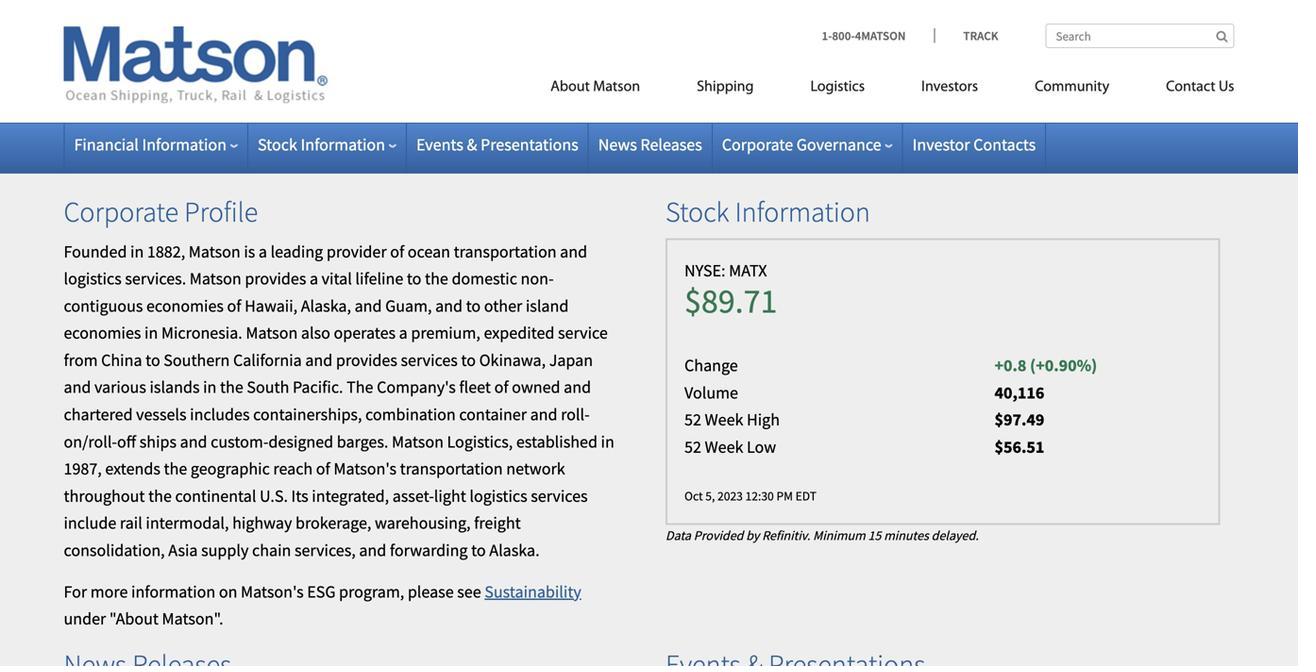 Task type: vqa. For each thing, say whether or not it's contained in the screenshot.
View
no



Task type: locate. For each thing, give the bounding box(es) containing it.
domestic
[[452, 268, 517, 289]]

intermodal,
[[146, 513, 229, 534]]

2 vertical spatial a
[[399, 323, 408, 344]]

logistics down founded
[[64, 268, 122, 289]]

sustainability link
[[484, 581, 581, 603]]

reach
[[273, 458, 313, 480]]

hawaii,
[[245, 295, 297, 317]]

week down volume
[[705, 409, 743, 431]]

&
[[467, 134, 477, 155]]

more
[[90, 581, 128, 603]]

by
[[746, 527, 759, 544]]

containerships,
[[253, 404, 362, 425]]

extends
[[105, 458, 160, 480]]

0 horizontal spatial logistics
[[64, 268, 122, 289]]

provides up "hawaii,"
[[245, 268, 306, 289]]

change
[[684, 355, 738, 376]]

combination
[[365, 404, 456, 425]]

economies up "micronesia." in the left of the page
[[146, 295, 224, 317]]

to down freight
[[471, 540, 486, 561]]

the
[[347, 377, 373, 398]]

1 vertical spatial logistics
[[470, 486, 527, 507]]

matson's down barges.
[[334, 458, 397, 480]]

1 vertical spatial stock
[[666, 194, 729, 229]]

matson's down chain
[[241, 581, 304, 603]]

is
[[244, 241, 255, 262]]

0 horizontal spatial a
[[259, 241, 267, 262]]

highway
[[232, 513, 292, 534]]

week for high
[[705, 409, 743, 431]]

1 52 from the top
[[684, 409, 701, 431]]

1 week from the top
[[705, 409, 743, 431]]

forwarding
[[390, 540, 468, 561]]

0 horizontal spatial services
[[401, 350, 458, 371]]

0 vertical spatial 52
[[684, 409, 701, 431]]

u.s.
[[260, 486, 288, 507]]

matson up "micronesia." in the left of the page
[[190, 268, 241, 289]]

15
[[868, 527, 881, 544]]

esg
[[307, 581, 336, 603]]

to right china
[[145, 350, 160, 371]]

52 up oct
[[684, 437, 701, 458]]

0 vertical spatial a
[[259, 241, 267, 262]]

stock information link
[[258, 134, 396, 155]]

week inside $97.49 52 week low
[[705, 437, 743, 458]]

financial information
[[74, 134, 227, 155]]

services
[[401, 350, 458, 371], [531, 486, 588, 507]]

island
[[526, 295, 569, 317]]

0 horizontal spatial economies
[[64, 323, 141, 344]]

corporate up founded
[[64, 194, 179, 229]]

oct 5, 2023 12:30 pm edt
[[684, 488, 817, 504]]

shipping link
[[669, 70, 782, 109]]

geographic
[[191, 458, 270, 480]]

news
[[598, 134, 637, 155]]

matson right about
[[593, 80, 640, 95]]

the up includes
[[220, 377, 243, 398]]

week left low
[[705, 437, 743, 458]]

in
[[130, 241, 144, 262], [144, 323, 158, 344], [203, 377, 217, 398], [601, 431, 614, 453]]

1 horizontal spatial stock information
[[666, 194, 870, 229]]

1 horizontal spatial information
[[301, 134, 385, 155]]

None search field
[[1045, 24, 1234, 48]]

various
[[94, 377, 146, 398]]

transportation up light
[[400, 458, 503, 480]]

owned
[[512, 377, 560, 398]]

corporate down shipping link
[[722, 134, 793, 155]]

services down network
[[531, 486, 588, 507]]

1 horizontal spatial stock
[[666, 194, 729, 229]]

0 vertical spatial stock
[[258, 134, 297, 155]]

operates
[[334, 323, 396, 344]]

community
[[1035, 80, 1109, 95]]

and down owned
[[530, 404, 557, 425]]

2 horizontal spatial information
[[735, 194, 870, 229]]

0 vertical spatial stock information
[[258, 134, 385, 155]]

1 vertical spatial transportation
[[400, 458, 503, 480]]

1 vertical spatial week
[[705, 437, 743, 458]]

800-
[[832, 28, 855, 43]]

leading
[[271, 241, 323, 262]]

2 52 from the top
[[684, 437, 701, 458]]

+0.8
[[995, 355, 1027, 376]]

1 horizontal spatial logistics
[[470, 486, 527, 507]]

events
[[416, 134, 463, 155]]

0 vertical spatial week
[[705, 409, 743, 431]]

provides down operates
[[336, 350, 397, 371]]

2 week from the top
[[705, 437, 743, 458]]

china
[[101, 350, 142, 371]]

1 vertical spatial 52
[[684, 437, 701, 458]]

of right reach
[[316, 458, 330, 480]]

1 vertical spatial matson's
[[241, 581, 304, 603]]

to
[[407, 268, 421, 289], [466, 295, 481, 317], [145, 350, 160, 371], [461, 350, 476, 371], [471, 540, 486, 561]]

0 vertical spatial economies
[[146, 295, 224, 317]]

the down ocean
[[425, 268, 448, 289]]

delayed.
[[931, 527, 979, 544]]

2 horizontal spatial a
[[399, 323, 408, 344]]

52 inside $97.49 52 week low
[[684, 437, 701, 458]]

stock up the profile
[[258, 134, 297, 155]]

about matson
[[550, 80, 640, 95]]

provides
[[245, 268, 306, 289], [336, 350, 397, 371]]

volume
[[684, 382, 738, 403]]

52 inside 40,116 52 week high
[[684, 409, 701, 431]]

economies down contiguous
[[64, 323, 141, 344]]

a right is
[[259, 241, 267, 262]]

integrated,
[[312, 486, 389, 507]]

high
[[747, 409, 780, 431]]

0 horizontal spatial information
[[142, 134, 227, 155]]

matson
[[593, 80, 640, 95], [189, 241, 240, 262], [190, 268, 241, 289], [246, 323, 298, 344], [392, 431, 444, 453]]

to up guam,
[[407, 268, 421, 289]]

stock up nyse:
[[666, 194, 729, 229]]

40,116
[[995, 382, 1044, 403]]

1 vertical spatial economies
[[64, 323, 141, 344]]

in left 1882,
[[130, 241, 144, 262]]

on
[[219, 581, 237, 603]]

matson's
[[334, 458, 397, 480], [241, 581, 304, 603]]

1 vertical spatial services
[[531, 486, 588, 507]]

1 horizontal spatial matson's
[[334, 458, 397, 480]]

0 horizontal spatial matson's
[[241, 581, 304, 603]]

the down extends
[[148, 486, 172, 507]]

includes
[[190, 404, 250, 425]]

and up operates
[[355, 295, 382, 317]]

52 down volume
[[684, 409, 701, 431]]

designed
[[269, 431, 333, 453]]

information
[[131, 581, 215, 603]]

0 vertical spatial corporate
[[722, 134, 793, 155]]

matson down combination
[[392, 431, 444, 453]]

transportation
[[454, 241, 557, 262], [400, 458, 503, 480]]

to down domestic
[[466, 295, 481, 317]]

0 vertical spatial transportation
[[454, 241, 557, 262]]

0 horizontal spatial corporate
[[64, 194, 179, 229]]

corporate for corporate profile
[[64, 194, 179, 229]]

ships
[[139, 431, 177, 453]]

1 horizontal spatial a
[[310, 268, 318, 289]]

0 horizontal spatial stock
[[258, 134, 297, 155]]

investor contacts link
[[913, 134, 1036, 155]]

barges.
[[337, 431, 388, 453]]

off
[[117, 431, 136, 453]]

1-800-4matson link
[[822, 28, 934, 43]]

1 horizontal spatial provides
[[336, 350, 397, 371]]

matson down "hawaii,"
[[246, 323, 298, 344]]

from
[[64, 350, 98, 371]]

a left vital
[[310, 268, 318, 289]]

provided
[[694, 527, 743, 544]]

fleet
[[459, 377, 491, 398]]

12:30
[[745, 488, 774, 504]]

logistics,
[[447, 431, 513, 453]]

52
[[684, 409, 701, 431], [684, 437, 701, 458]]

1 horizontal spatial corporate
[[722, 134, 793, 155]]

0 vertical spatial matson's
[[334, 458, 397, 480]]

of right fleet
[[494, 377, 508, 398]]

services,
[[294, 540, 356, 561]]

logistics up freight
[[470, 486, 527, 507]]

0 vertical spatial provides
[[245, 268, 306, 289]]

stock information
[[258, 134, 385, 155], [666, 194, 870, 229]]

week inside 40,116 52 week high
[[705, 409, 743, 431]]

include
[[64, 513, 116, 534]]

1 vertical spatial corporate
[[64, 194, 179, 229]]

services up company's
[[401, 350, 458, 371]]

transportation up domestic
[[454, 241, 557, 262]]

established
[[516, 431, 598, 453]]

1882,
[[147, 241, 185, 262]]

0 horizontal spatial stock information
[[258, 134, 385, 155]]

1 vertical spatial stock information
[[666, 194, 870, 229]]

matson left is
[[189, 241, 240, 262]]

top menu navigation
[[465, 70, 1234, 109]]

1 horizontal spatial services
[[531, 486, 588, 507]]

52 for 40,116 52 week high
[[684, 409, 701, 431]]

investors
[[921, 80, 978, 95]]

contact us link
[[1138, 70, 1234, 109]]

a down guam,
[[399, 323, 408, 344]]

warehousing,
[[375, 513, 471, 534]]



Task type: describe. For each thing, give the bounding box(es) containing it.
1 vertical spatial provides
[[336, 350, 397, 371]]

and up roll-
[[564, 377, 591, 398]]

track
[[963, 28, 998, 43]]

asset-
[[392, 486, 434, 507]]

40,116 52 week high
[[684, 382, 1044, 431]]

the down ships
[[164, 458, 187, 480]]

$89.71
[[684, 279, 777, 322]]

2023
[[717, 488, 743, 504]]

japan
[[549, 350, 593, 371]]

for more information on matson's esg program, please see sustainability under "about matson".
[[64, 581, 581, 630]]

events & presentations
[[416, 134, 578, 155]]

information for the stock information link
[[301, 134, 385, 155]]

events & presentations link
[[416, 134, 578, 155]]

contacts
[[973, 134, 1036, 155]]

and up pacific.
[[305, 350, 333, 371]]

california
[[233, 350, 302, 371]]

to up fleet
[[461, 350, 476, 371]]

guam,
[[385, 295, 432, 317]]

on/roll-
[[64, 431, 117, 453]]

1 horizontal spatial economies
[[146, 295, 224, 317]]

service
[[558, 323, 608, 344]]

"about
[[109, 609, 159, 630]]

contact
[[1166, 80, 1215, 95]]

in up includes
[[203, 377, 217, 398]]

52 for $97.49 52 week low
[[684, 437, 701, 458]]

asia
[[168, 540, 198, 561]]

+0.8 (+0.90%) volume
[[684, 355, 1097, 403]]

consolidation,
[[64, 540, 165, 561]]

news releases link
[[598, 134, 702, 155]]

in right established
[[601, 431, 614, 453]]

contact us
[[1166, 80, 1234, 95]]

program,
[[339, 581, 404, 603]]

rail
[[120, 513, 142, 534]]

vital
[[322, 268, 352, 289]]

under
[[64, 609, 106, 630]]

in left "micronesia." in the left of the page
[[144, 323, 158, 344]]

and right ships
[[180, 431, 207, 453]]

track link
[[934, 28, 998, 43]]

matson inside top menu navigation
[[593, 80, 640, 95]]

community link
[[1006, 70, 1138, 109]]

chartered
[[64, 404, 133, 425]]

matson image
[[64, 26, 328, 104]]

investors link
[[893, 70, 1006, 109]]

search image
[[1216, 30, 1228, 42]]

see
[[457, 581, 481, 603]]

continental
[[175, 486, 256, 507]]

founded
[[64, 241, 127, 262]]

minimum
[[813, 527, 865, 544]]

corporate governance
[[722, 134, 881, 155]]

minutes
[[884, 527, 929, 544]]

1-800-4matson
[[822, 28, 906, 43]]

and up island
[[560, 241, 587, 262]]

4matson
[[855, 28, 906, 43]]

and up program,
[[359, 540, 386, 561]]

of left ocean
[[390, 241, 404, 262]]

roll-
[[561, 404, 590, 425]]

logistics link
[[782, 70, 893, 109]]

for
[[64, 581, 87, 603]]

week for low
[[705, 437, 743, 458]]

matson's inside for more information on matson's esg program, please see sustainability under "about matson".
[[241, 581, 304, 603]]

supply
[[201, 540, 249, 561]]

information for financial information link in the left top of the page
[[142, 134, 227, 155]]

shipping
[[697, 80, 754, 95]]

network
[[506, 458, 565, 480]]

logistics
[[810, 80, 865, 95]]

about
[[550, 80, 590, 95]]

$56.51
[[995, 437, 1044, 458]]

southern
[[164, 350, 230, 371]]

0 horizontal spatial provides
[[245, 268, 306, 289]]

provider
[[326, 241, 387, 262]]

company's
[[377, 377, 456, 398]]

islands
[[150, 377, 200, 398]]

Search search field
[[1045, 24, 1234, 48]]

oct
[[684, 488, 703, 504]]

news releases
[[598, 134, 702, 155]]

its
[[291, 486, 308, 507]]

sustainability
[[484, 581, 581, 603]]

and up premium,
[[435, 295, 463, 317]]

services.
[[125, 268, 186, 289]]

matson's inside founded in 1882, matson is a leading provider of ocean transportation and logistics services. matson provides a vital lifeline to the domestic non- contiguous economies of hawaii, alaska, and guam, and to other island economies in micronesia. matson also operates a premium, expedited service from china to southern california and provides services to okinawa, japan and various islands in the south pacific. the company's fleet of owned and chartered vessels includes containerships, combination container and roll- on/roll-off ships and custom-designed barges. matson logistics, established in 1987, extends the geographic reach of matson's transportation network throughout the continental u.s. its integrated, asset-light logistics services include rail intermodal, highway brokerage, warehousing, freight consolidation, asia supply chain services, and forwarding to alaska.
[[334, 458, 397, 480]]

investor contacts
[[913, 134, 1036, 155]]

0 vertical spatial services
[[401, 350, 458, 371]]

releases
[[640, 134, 702, 155]]

0 vertical spatial logistics
[[64, 268, 122, 289]]

alaska.
[[489, 540, 540, 561]]

and down from
[[64, 377, 91, 398]]

5,
[[705, 488, 715, 504]]

governance
[[797, 134, 881, 155]]

nyse:
[[684, 260, 725, 281]]

presentations
[[481, 134, 578, 155]]

ocean
[[408, 241, 450, 262]]

chain
[[252, 540, 291, 561]]

brokerage,
[[295, 513, 371, 534]]

corporate for corporate governance
[[722, 134, 793, 155]]

micronesia.
[[161, 323, 242, 344]]

1 vertical spatial a
[[310, 268, 318, 289]]

corporate profile
[[64, 194, 258, 229]]

nyse: matx $89.71
[[684, 260, 777, 322]]

south
[[247, 377, 289, 398]]

of left "hawaii,"
[[227, 295, 241, 317]]

light
[[434, 486, 466, 507]]



